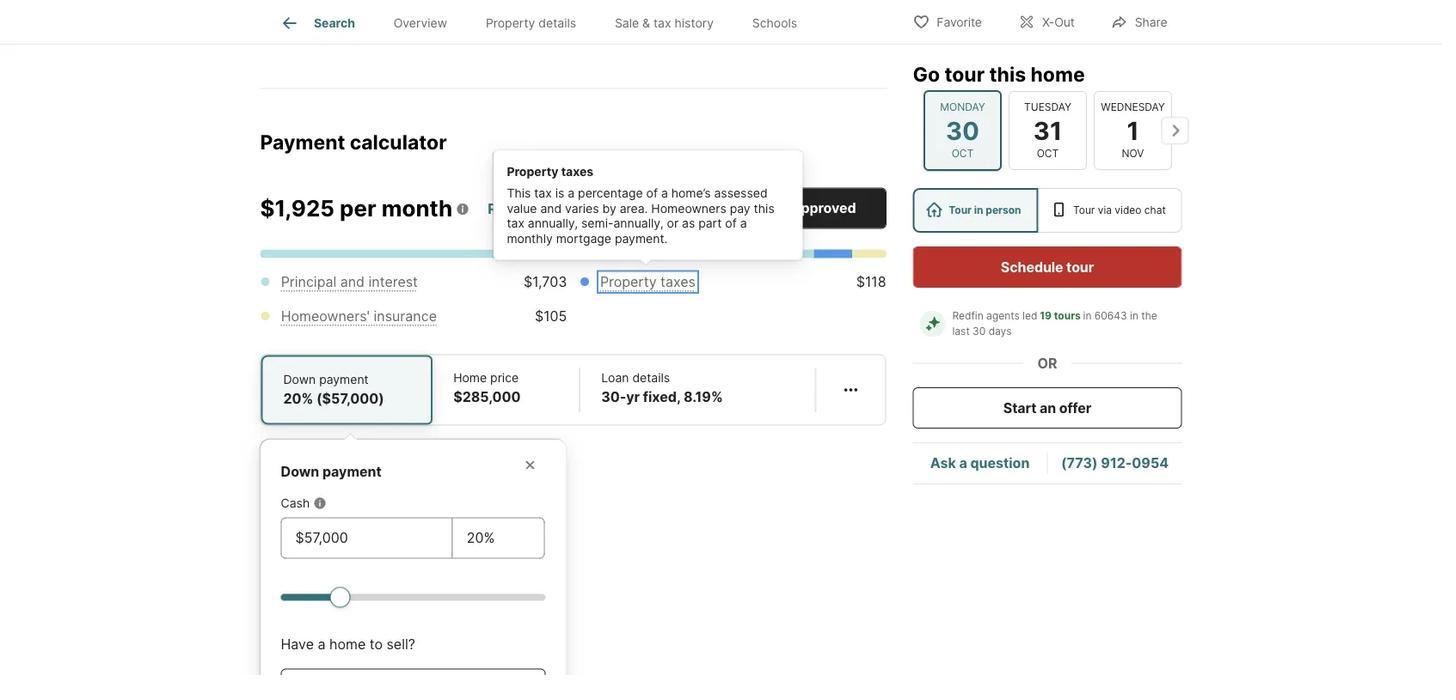 Task type: locate. For each thing, give the bounding box(es) containing it.
and
[[540, 202, 562, 216], [340, 274, 365, 291]]

property taxes this tax is a percentage of a home's assessed value and varies by area. homeowners pay this tax annually, semi-annually, or as part of a monthly mortgage payment.
[[507, 165, 775, 246]]

price
[[490, 371, 519, 386]]

of
[[646, 187, 658, 201], [725, 217, 737, 231]]

$118
[[856, 274, 886, 291]]

0 horizontal spatial of
[[646, 187, 658, 201]]

None text field
[[295, 529, 438, 549], [467, 529, 530, 549], [295, 529, 438, 549], [467, 529, 530, 549]]

property inside property taxes this tax is a percentage of a home's assessed value and varies by area. homeowners pay this tax annually, semi-annually, or as part of a monthly mortgage payment.
[[507, 165, 558, 179]]

home's
[[671, 187, 711, 201]]

None button
[[923, 90, 1001, 171], [1008, 91, 1086, 170], [1093, 91, 1172, 170], [923, 90, 1001, 171], [1008, 91, 1086, 170], [1093, 91, 1172, 170]]

0 horizontal spatial oct
[[951, 147, 973, 160]]

1 vertical spatial tax
[[534, 187, 552, 201]]

1 horizontal spatial tour
[[1073, 204, 1095, 217]]

and inside property taxes this tax is a percentage of a home's assessed value and varies by area. homeowners pay this tax annually, semi-annually, or as part of a monthly mortgage payment.
[[540, 202, 562, 216]]

wednesday
[[1100, 101, 1164, 113]]

2 horizontal spatial tax
[[654, 16, 671, 30]]

chat
[[1144, 204, 1166, 217]]

schools
[[752, 16, 797, 30]]

interest
[[368, 274, 418, 291]]

payment inside down payment 20% ($57,000)
[[319, 373, 369, 388]]

taxes inside property taxes this tax is a percentage of a home's assessed value and varies by area. homeowners pay this tax annually, semi-annually, or as part of a monthly mortgage payment.
[[561, 165, 593, 179]]

tour
[[949, 204, 972, 217], [1073, 204, 1095, 217]]

tooltip containing down payment
[[260, 427, 886, 676]]

taxes for property taxes this tax is a percentage of a home's assessed value and varies by area. homeowners pay this tax annually, semi-annually, or as part of a monthly mortgage payment.
[[561, 165, 593, 179]]

tour via video chat
[[1073, 204, 1166, 217]]

of down pay
[[725, 217, 737, 231]]

in right tours
[[1083, 310, 1092, 322]]

oct for 30
[[951, 147, 973, 160]]

0 vertical spatial property
[[486, 16, 535, 30]]

1 horizontal spatial of
[[725, 217, 737, 231]]

1 oct from the left
[[951, 147, 973, 160]]

list box
[[913, 188, 1182, 233]]

of up area. on the top left of page
[[646, 187, 658, 201]]

tours
[[1054, 310, 1081, 322]]

down up 'cash'
[[281, 464, 319, 481]]

30 inside monday 30 oct
[[945, 115, 979, 146]]

1 vertical spatial taxes
[[660, 274, 696, 291]]

1 vertical spatial this
[[754, 202, 775, 216]]

value
[[507, 202, 537, 216]]

taxes up is
[[561, 165, 593, 179]]

get pre-approved
[[738, 200, 856, 217]]

and down is
[[540, 202, 562, 216]]

monday
[[940, 101, 985, 113]]

sale & tax history
[[615, 16, 714, 30]]

details left sale
[[539, 16, 576, 30]]

30 down monday
[[945, 115, 979, 146]]

sale & tax history tab
[[595, 3, 733, 44]]

or
[[1037, 355, 1057, 372]]

0 vertical spatial home
[[1031, 62, 1085, 86]]

tooltip
[[260, 427, 886, 676]]

this right pay
[[754, 202, 775, 216]]

(773) 912-0954
[[1061, 455, 1169, 472]]

taxes
[[561, 165, 593, 179], [660, 274, 696, 291]]

1 horizontal spatial details
[[632, 371, 670, 386]]

month
[[382, 195, 452, 222]]

tour inside button
[[1066, 259, 1094, 276]]

0 horizontal spatial and
[[340, 274, 365, 291]]

tax left is
[[534, 187, 552, 201]]

principal and interest
[[281, 274, 418, 291]]

schools tab
[[733, 3, 817, 44]]

(773)
[[1061, 455, 1098, 472]]

0 vertical spatial payment
[[319, 373, 369, 388]]

0 horizontal spatial in
[[974, 204, 983, 217]]

0 horizontal spatial details
[[539, 16, 576, 30]]

down payment
[[281, 464, 382, 481]]

tax right &
[[654, 16, 671, 30]]

property
[[486, 16, 535, 30], [507, 165, 558, 179], [600, 274, 657, 291]]

start an offer
[[1003, 400, 1091, 417]]

redfin
[[952, 310, 983, 322]]

1 horizontal spatial oct
[[1036, 147, 1058, 160]]

get pre-approved button
[[707, 188, 886, 230]]

in inside in the last 30 days
[[1130, 310, 1138, 322]]

details inside tab
[[539, 16, 576, 30]]

annually, up the monthly
[[528, 217, 578, 231]]

tab list
[[260, 0, 830, 44]]

oct down 31
[[1036, 147, 1058, 160]]

a left home's
[[661, 187, 668, 201]]

2 vertical spatial tax
[[507, 217, 524, 231]]

1 vertical spatial home
[[329, 637, 366, 654]]

0 vertical spatial taxes
[[561, 165, 593, 179]]

0 vertical spatial details
[[539, 16, 576, 30]]

payment down ($57,000)
[[322, 464, 382, 481]]

a
[[568, 187, 575, 201], [661, 187, 668, 201], [740, 217, 747, 231], [959, 455, 967, 472], [318, 637, 325, 654]]

$1,703
[[524, 274, 567, 291]]

home left to
[[329, 637, 366, 654]]

0 horizontal spatial this
[[754, 202, 775, 216]]

annually, up payment.
[[613, 217, 663, 231]]

annually,
[[528, 217, 578, 231], [613, 217, 663, 231]]

in
[[974, 204, 983, 217], [1083, 310, 1092, 322], [1130, 310, 1138, 322]]

1 horizontal spatial home
[[1031, 62, 1085, 86]]

payment for down payment
[[322, 464, 382, 481]]

tour inside option
[[949, 204, 972, 217]]

1 horizontal spatial tour
[[1066, 259, 1094, 276]]

tour left via
[[1073, 204, 1095, 217]]

0 vertical spatial tax
[[654, 16, 671, 30]]

cash
[[281, 497, 310, 512]]

2 vertical spatial property
[[600, 274, 657, 291]]

payment for down payment 20% ($57,000)
[[319, 373, 369, 388]]

1 vertical spatial details
[[632, 371, 670, 386]]

monthly
[[507, 232, 553, 246]]

tax down value
[[507, 217, 524, 231]]

1 vertical spatial payment
[[322, 464, 382, 481]]

in left "person"
[[974, 204, 983, 217]]

this up tuesday
[[989, 62, 1026, 86]]

homeowners
[[651, 202, 726, 216]]

0 vertical spatial and
[[540, 202, 562, 216]]

details for property details
[[539, 16, 576, 30]]

a right have
[[318, 637, 325, 654]]

reset button
[[487, 194, 527, 225]]

tour left "person"
[[949, 204, 972, 217]]

1 horizontal spatial taxes
[[660, 274, 696, 291]]

2 horizontal spatial in
[[1130, 310, 1138, 322]]

mortgage
[[556, 232, 611, 246]]

&
[[642, 16, 650, 30]]

0 horizontal spatial taxes
[[561, 165, 593, 179]]

tax inside tab
[[654, 16, 671, 30]]

payment up ($57,000)
[[319, 373, 369, 388]]

tax
[[654, 16, 671, 30], [534, 187, 552, 201], [507, 217, 524, 231]]

taxes down payment.
[[660, 274, 696, 291]]

search link
[[279, 13, 355, 34]]

x-out button
[[1003, 4, 1089, 39]]

property inside tab
[[486, 16, 535, 30]]

1 vertical spatial tour
[[1066, 259, 1094, 276]]

payment inside tooltip
[[322, 464, 382, 481]]

1 vertical spatial 30
[[973, 325, 986, 338]]

details up fixed,
[[632, 371, 670, 386]]

a right ask
[[959, 455, 967, 472]]

912-
[[1101, 455, 1132, 472]]

overview
[[394, 16, 447, 30]]

60643
[[1095, 310, 1127, 322]]

sale
[[615, 16, 639, 30]]

fixed,
[[643, 390, 680, 406]]

tour up monday
[[945, 62, 985, 86]]

to
[[369, 637, 383, 654]]

0 vertical spatial 30
[[945, 115, 979, 146]]

tour inside option
[[1073, 204, 1095, 217]]

down inside down payment 20% ($57,000)
[[283, 373, 316, 388]]

0 horizontal spatial tour
[[945, 62, 985, 86]]

1 annually, from the left
[[528, 217, 578, 231]]

days
[[989, 325, 1012, 338]]

2 oct from the left
[[1036, 147, 1058, 160]]

oct inside monday 30 oct
[[951, 147, 973, 160]]

tuesday
[[1024, 101, 1071, 113]]

1 vertical spatial down
[[281, 464, 319, 481]]

offer
[[1059, 400, 1091, 417]]

2 tour from the left
[[1073, 204, 1095, 217]]

tour for schedule
[[1066, 259, 1094, 276]]

down up 20%
[[283, 373, 316, 388]]

oct down monday
[[951, 147, 973, 160]]

$105
[[535, 309, 567, 325]]

tour right schedule
[[1066, 259, 1094, 276]]

tour
[[945, 62, 985, 86], [1066, 259, 1094, 276]]

0 horizontal spatial tax
[[507, 217, 524, 231]]

ad region
[[260, 0, 886, 44]]

down
[[283, 373, 316, 388], [281, 464, 319, 481]]

home price $285,000
[[453, 371, 521, 406]]

1
[[1126, 115, 1139, 146]]

details for loan details 30-yr fixed, 8.19%
[[632, 371, 670, 386]]

yr
[[626, 390, 640, 406]]

0954
[[1132, 455, 1169, 472]]

1 vertical spatial property
[[507, 165, 558, 179]]

in left the
[[1130, 310, 1138, 322]]

the
[[1141, 310, 1157, 322]]

details inside loan details 30-yr fixed, 8.19%
[[632, 371, 670, 386]]

and up homeowners' insurance on the left of the page
[[340, 274, 365, 291]]

0 horizontal spatial tour
[[949, 204, 972, 217]]

favorite button
[[898, 4, 997, 39]]

or
[[667, 217, 679, 231]]

0 vertical spatial tour
[[945, 62, 985, 86]]

payment
[[319, 373, 369, 388], [322, 464, 382, 481]]

x-out
[[1042, 15, 1075, 30]]

1 horizontal spatial this
[[989, 62, 1026, 86]]

($57,000)
[[316, 391, 384, 408]]

0 horizontal spatial home
[[329, 637, 366, 654]]

reset
[[488, 201, 526, 218]]

1 horizontal spatial and
[[540, 202, 562, 216]]

list box containing tour in person
[[913, 188, 1182, 233]]

1 vertical spatial of
[[725, 217, 737, 231]]

down inside tooltip
[[281, 464, 319, 481]]

30 right last
[[973, 325, 986, 338]]

0 horizontal spatial annually,
[[528, 217, 578, 231]]

in the last 30 days
[[952, 310, 1160, 338]]

down for down payment 20% ($57,000)
[[283, 373, 316, 388]]

home up tuesday
[[1031, 62, 1085, 86]]

oct inside tuesday 31 oct
[[1036, 147, 1058, 160]]

0 vertical spatial down
[[283, 373, 316, 388]]

1 tour from the left
[[949, 204, 972, 217]]

0 vertical spatial this
[[989, 62, 1026, 86]]

person
[[986, 204, 1021, 217]]

overview tab
[[374, 3, 466, 44]]

1 horizontal spatial annually,
[[613, 217, 663, 231]]



Task type: describe. For each thing, give the bounding box(es) containing it.
tour in person option
[[913, 188, 1038, 233]]

question
[[970, 455, 1030, 472]]

1 vertical spatial and
[[340, 274, 365, 291]]

in inside option
[[974, 204, 983, 217]]

a down pay
[[740, 217, 747, 231]]

schedule
[[1001, 259, 1063, 276]]

0 vertical spatial of
[[646, 187, 658, 201]]

oct for 31
[[1036, 147, 1058, 160]]

agents
[[986, 310, 1020, 322]]

20%
[[283, 391, 313, 408]]

wednesday 1 nov
[[1100, 101, 1164, 160]]

history
[[675, 16, 714, 30]]

principal
[[281, 274, 336, 291]]

home inside tooltip
[[329, 637, 366, 654]]

this
[[507, 187, 531, 201]]

this inside property taxes this tax is a percentage of a home's assessed value and varies by area. homeowners pay this tax annually, semi-annually, or as part of a monthly mortgage payment.
[[754, 202, 775, 216]]

tour for tour via video chat
[[1073, 204, 1095, 217]]

pay
[[730, 202, 750, 216]]

semi-
[[581, 217, 613, 231]]

last
[[952, 325, 970, 338]]

start
[[1003, 400, 1037, 417]]

taxes for property taxes
[[660, 274, 696, 291]]

property details
[[486, 16, 576, 30]]

an
[[1040, 400, 1056, 417]]

1 horizontal spatial tax
[[534, 187, 552, 201]]

property taxes
[[600, 274, 696, 291]]

tour in person
[[949, 204, 1021, 217]]

led
[[1022, 310, 1037, 322]]

payment.
[[615, 232, 668, 246]]

ask
[[930, 455, 956, 472]]

sell?
[[387, 637, 415, 654]]

tour for tour in person
[[949, 204, 972, 217]]

payment calculator
[[260, 130, 447, 155]]

approved
[[793, 200, 856, 217]]

8.19%
[[684, 390, 723, 406]]

area.
[[620, 202, 648, 216]]

property details tab
[[466, 3, 595, 44]]

share button
[[1096, 4, 1182, 39]]

principal and interest link
[[281, 274, 418, 291]]

nov
[[1121, 147, 1144, 160]]

property for property taxes
[[600, 274, 657, 291]]

$1,925
[[260, 195, 335, 222]]

part
[[698, 217, 722, 231]]

loan details 30-yr fixed, 8.19%
[[601, 371, 723, 406]]

favorite
[[937, 15, 982, 30]]

Down Payment Slider range field
[[281, 587, 546, 608]]

tour via video chat option
[[1038, 188, 1182, 233]]

home
[[453, 371, 487, 386]]

schedule tour button
[[913, 247, 1182, 288]]

insurance
[[374, 309, 437, 325]]

a inside tooltip
[[318, 637, 325, 654]]

go tour this home
[[913, 62, 1085, 86]]

homeowners' insurance link
[[281, 309, 437, 325]]

video
[[1115, 204, 1142, 217]]

varies
[[565, 202, 599, 216]]

30 inside in the last 30 days
[[973, 325, 986, 338]]

via
[[1098, 204, 1112, 217]]

tour for go
[[945, 62, 985, 86]]

redfin agents led 19 tours in 60643
[[952, 310, 1127, 322]]

1 horizontal spatial in
[[1083, 310, 1092, 322]]

per
[[340, 195, 376, 222]]

tuesday 31 oct
[[1024, 101, 1071, 160]]

$285,000
[[453, 390, 521, 406]]

schedule tour
[[1001, 259, 1094, 276]]

homeowners' insurance
[[281, 309, 437, 325]]

19
[[1040, 310, 1052, 322]]

out
[[1054, 15, 1075, 30]]

get
[[738, 200, 762, 217]]

payment
[[260, 130, 345, 155]]

search
[[314, 16, 355, 30]]

is
[[555, 187, 564, 201]]

tab list containing search
[[260, 0, 830, 44]]

next image
[[1161, 117, 1189, 144]]

x-
[[1042, 15, 1054, 30]]

as
[[682, 217, 695, 231]]

ask a question
[[930, 455, 1030, 472]]

have
[[281, 637, 314, 654]]

down for down payment
[[281, 464, 319, 481]]

homeowners'
[[281, 309, 370, 325]]

down payment 20% ($57,000)
[[283, 373, 384, 408]]

ask a question link
[[930, 455, 1030, 472]]

share
[[1135, 15, 1167, 30]]

by
[[602, 202, 616, 216]]

property for property details
[[486, 16, 535, 30]]

assessed
[[714, 187, 768, 201]]

property for property taxes this tax is a percentage of a home's assessed value and varies by area. homeowners pay this tax annually, semi-annually, or as part of a monthly mortgage payment.
[[507, 165, 558, 179]]

2 annually, from the left
[[613, 217, 663, 231]]

loan
[[601, 371, 629, 386]]

a right is
[[568, 187, 575, 201]]

go
[[913, 62, 940, 86]]

(773) 912-0954 link
[[1061, 455, 1169, 472]]



Task type: vqa. For each thing, say whether or not it's contained in the screenshot.
leftmost the Redfin
no



